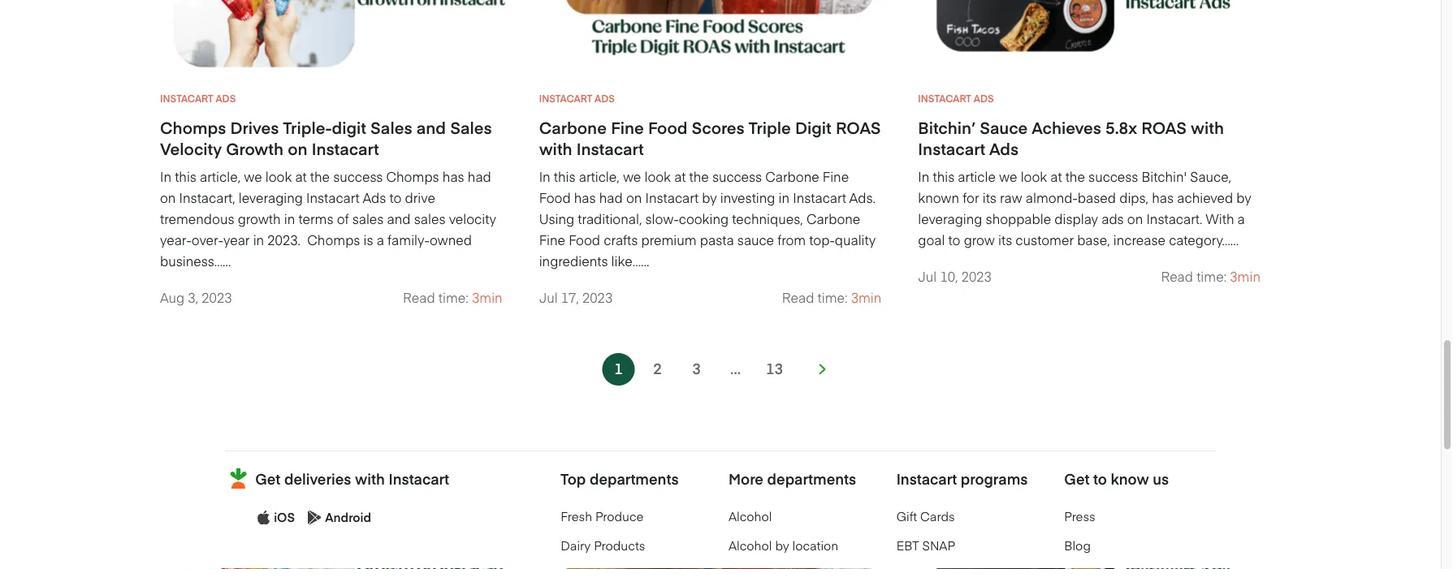 Task type: locate. For each thing, give the bounding box(es) containing it.
1 horizontal spatial 2023
[[583, 289, 613, 307]]

we up traditional,
[[623, 168, 641, 186]]

1 departments from the left
[[590, 469, 679, 489]]

ads
[[216, 92, 236, 105], [595, 92, 615, 105], [974, 92, 994, 105], [990, 138, 1019, 160], [363, 189, 386, 207]]

the
[[310, 168, 330, 186], [689, 168, 709, 186], [1066, 168, 1086, 186]]

read down category…...
[[1161, 268, 1194, 286]]

time: down owned
[[439, 289, 469, 307]]

from
[[778, 231, 806, 249]]

alcohol down more in the bottom right of the page
[[729, 508, 772, 525]]

had up traditional,
[[599, 189, 623, 207]]

ingredients
[[539, 252, 608, 270]]

1 get from the left
[[255, 469, 281, 489]]

growth
[[226, 138, 284, 160]]

this inside bitchin' sauce achieves 5.8x roas with instacart ads in this article we look at the success bitchin' sauce, known for its raw almond-based dips, has achieved by leveraging shoppable display ads on instacart. with a goal to grow its customer base, increase category…...
[[933, 168, 955, 186]]

carbone
[[539, 117, 607, 139], [766, 168, 820, 186], [807, 210, 861, 228]]

0 vertical spatial food
[[648, 117, 688, 139]]

get deliveries with instacart
[[255, 469, 449, 489]]

article, up traditional,
[[579, 168, 620, 186]]

2023 right 3,
[[202, 289, 232, 307]]

0 horizontal spatial by
[[702, 189, 717, 207]]

read time: 3min down owned
[[403, 289, 503, 307]]

2 horizontal spatial to
[[1094, 469, 1107, 489]]

1 horizontal spatial the
[[689, 168, 709, 186]]

ios app store logo image
[[258, 511, 271, 526]]

in inside carbone fine food scores triple digit roas with instacart in this article, we look at the success carbone fine food has had on instacart by investing in instacart ads. using traditional, slow-cooking techniques, carbone fine food crafts premium pasta sauce from top-quality ingredients like…...
[[779, 189, 790, 207]]

food up the using
[[539, 189, 571, 207]]

in up the using
[[539, 168, 551, 186]]

with
[[1191, 117, 1224, 139], [539, 138, 572, 160], [355, 469, 385, 489]]

on down dips,
[[1128, 210, 1143, 228]]

instacart ads for bitchin'
[[918, 92, 994, 105]]

1 article, from the left
[[200, 168, 241, 186]]

carbone fine food scores triple digit roas with instacart in this article, we look at the success carbone fine food has had on instacart by investing in instacart ads. using traditional, slow-cooking techniques, carbone fine food crafts premium pasta sauce from top-quality ingredients like…...
[[539, 117, 881, 270]]

1 horizontal spatial we
[[623, 168, 641, 186]]

year
[[223, 231, 250, 249]]

roas
[[836, 117, 881, 139], [1142, 117, 1187, 139]]

on right growth
[[288, 138, 308, 160]]

2 vertical spatial fine
[[539, 231, 566, 249]]

1 vertical spatial and
[[387, 210, 411, 228]]

article, up instacart,
[[200, 168, 241, 186]]

1 we from the left
[[244, 168, 262, 186]]

time: for bitchin' sauce achieves 5.8x roas with instacart ads
[[1197, 268, 1227, 286]]

0 horizontal spatial we
[[244, 168, 262, 186]]

0 horizontal spatial leveraging
[[239, 189, 303, 207]]

0 horizontal spatial the
[[310, 168, 330, 186]]

2 alcohol from the top
[[729, 538, 772, 554]]

1 horizontal spatial to
[[949, 231, 961, 249]]

get up 'press' link
[[1065, 469, 1090, 489]]

look up the almond-
[[1021, 168, 1048, 186]]

0 vertical spatial to
[[390, 189, 402, 207]]

2 horizontal spatial look
[[1021, 168, 1048, 186]]

2 get from the left
[[1065, 469, 1090, 489]]

0 vertical spatial had
[[468, 168, 491, 186]]

with up the using
[[539, 138, 572, 160]]

2023 for in
[[583, 289, 613, 307]]

had up velocity
[[468, 168, 491, 186]]

departments right more in the bottom right of the page
[[768, 469, 856, 489]]

top-
[[810, 231, 835, 249]]

success up based
[[1089, 168, 1139, 186]]

1 horizontal spatial at
[[675, 168, 686, 186]]

to inside chomps drives triple-digit sales and sales velocity growth on instacart in this article, we look at the success chomps has had on instacart, leveraging instacart ads to drive tremendous growth in terms of sales and sales velocity year-over-year in 2023.  chomps is a family-owned business…...
[[390, 189, 402, 207]]

alcohol
[[729, 508, 772, 525], [729, 538, 772, 554]]

chomps drives triple-digit sales and sales velocity growth on instacart link
[[160, 117, 503, 166]]

leveraging
[[239, 189, 303, 207], [918, 210, 983, 228]]

gift cards
[[897, 508, 955, 525]]

1 horizontal spatial and
[[417, 117, 446, 139]]

at up slow-
[[675, 168, 686, 186]]

on up tremendous
[[160, 189, 176, 207]]

1 vertical spatial fine
[[823, 168, 849, 186]]

had inside carbone fine food scores triple digit roas with instacart in this article, we look at the success carbone fine food has had on instacart by investing in instacart ads. using traditional, slow-cooking techniques, carbone fine food crafts premium pasta sauce from top-quality ingredients like…...
[[599, 189, 623, 207]]

has up velocity
[[443, 168, 464, 186]]

instacart ads for chomps
[[160, 92, 236, 105]]

techniques,
[[732, 210, 803, 228]]

instacart inside bitchin' sauce achieves 5.8x roas with instacart ads in this article we look at the success bitchin' sauce, known for its raw almond-based dips, has achieved by leveraging shoppable display ads on instacart. with a goal to grow its customer base, increase category…...
[[918, 138, 986, 160]]

1 horizontal spatial success
[[713, 168, 762, 186]]

1 horizontal spatial with
[[539, 138, 572, 160]]

1 horizontal spatial time:
[[818, 289, 848, 307]]

2 article, from the left
[[579, 168, 620, 186]]

the down chomps drives triple-digit sales and sales velocity growth on instacart link on the left top of the page
[[310, 168, 330, 186]]

family-
[[388, 231, 430, 249]]

to inside bitchin' sauce achieves 5.8x roas with instacart ads in this article we look at the success bitchin' sauce, known for its raw almond-based dips, has achieved by leveraging shoppable display ads on instacart. with a goal to grow its customer base, increase category…...
[[949, 231, 961, 249]]

3min for chomps drives triple-digit sales and sales velocity growth on instacart
[[472, 289, 503, 307]]

look down growth
[[266, 168, 292, 186]]

1 vertical spatial in
[[284, 210, 295, 228]]

read for carbone fine food scores triple digit roas with instacart
[[782, 289, 814, 307]]

0 horizontal spatial fine
[[539, 231, 566, 249]]

0 vertical spatial leveraging
[[239, 189, 303, 207]]

time: for carbone fine food scores triple digit roas with instacart
[[818, 289, 848, 307]]

2 horizontal spatial has
[[1152, 189, 1174, 207]]

2023 right the '10,'
[[962, 268, 992, 286]]

2 link
[[642, 354, 674, 386]]

time: down top-
[[818, 289, 848, 307]]

read for bitchin' sauce achieves 5.8x roas with instacart ads
[[1161, 268, 1194, 286]]

1 horizontal spatial its
[[999, 231, 1013, 249]]

products
[[594, 538, 645, 554]]

1 horizontal spatial sales
[[450, 117, 492, 139]]

3 link
[[681, 354, 713, 386]]

read time: 3min for chomps drives triple-digit sales and sales velocity growth on instacart
[[403, 289, 503, 307]]

we down growth
[[244, 168, 262, 186]]

1 vertical spatial leveraging
[[918, 210, 983, 228]]

1 vertical spatial its
[[999, 231, 1013, 249]]

0 vertical spatial jul
[[918, 268, 937, 286]]

with up 'sauce,'
[[1191, 117, 1224, 139]]

in down 'growth'
[[253, 231, 264, 249]]

3 at from the left
[[1051, 168, 1062, 186]]

look inside carbone fine food scores triple digit roas with instacart in this article, we look at the success carbone fine food has had on instacart by investing in instacart ads. using traditional, slow-cooking techniques, carbone fine food crafts premium pasta sauce from top-quality ingredients like…...
[[645, 168, 671, 186]]

at
[[295, 168, 307, 186], [675, 168, 686, 186], [1051, 168, 1062, 186]]

3min for bitchin' sauce achieves 5.8x roas with instacart ads
[[1230, 268, 1261, 286]]

departments up produce
[[590, 469, 679, 489]]

jul left 17,
[[539, 289, 558, 307]]

success up investing
[[713, 168, 762, 186]]

by
[[702, 189, 717, 207], [1237, 189, 1252, 207], [775, 538, 790, 554]]

blog
[[1065, 538, 1091, 554]]

1 vertical spatial chomps
[[386, 168, 439, 186]]

alcohol for alcohol by location
[[729, 538, 772, 554]]

2 we from the left
[[623, 168, 641, 186]]

a inside bitchin' sauce achieves 5.8x roas with instacart ads in this article we look at the success bitchin' sauce, known for its raw almond-based dips, has achieved by leveraging shoppable display ads on instacart. with a goal to grow its customer base, increase category…...
[[1238, 210, 1245, 228]]

customer
[[1016, 231, 1074, 249]]

2 horizontal spatial 3min
[[1230, 268, 1261, 286]]

1 alcohol from the top
[[729, 508, 772, 525]]

by inside bitchin' sauce achieves 5.8x roas with instacart ads in this article we look at the success bitchin' sauce, known for its raw almond-based dips, has achieved by leveraging shoppable display ads on instacart. with a goal to grow its customer base, increase category…...
[[1237, 189, 1252, 207]]

instacart.
[[1147, 210, 1203, 228]]

at up terms
[[295, 168, 307, 186]]

0 horizontal spatial read
[[403, 289, 435, 307]]

to left know
[[1094, 469, 1107, 489]]

0 horizontal spatial had
[[468, 168, 491, 186]]

3min down category…...
[[1230, 268, 1261, 286]]

0 horizontal spatial sales
[[371, 117, 412, 139]]

of
[[337, 210, 349, 228]]

0 horizontal spatial instacart ads
[[160, 92, 236, 105]]

2 horizontal spatial at
[[1051, 168, 1062, 186]]

we inside chomps drives triple-digit sales and sales velocity growth on instacart in this article, we look at the success chomps has had on instacart, leveraging instacart ads to drive tremendous growth in terms of sales and sales velocity year-over-year in 2023.  chomps is a family-owned business…...
[[244, 168, 262, 186]]

food
[[648, 117, 688, 139], [539, 189, 571, 207], [569, 231, 601, 249]]

0 horizontal spatial has
[[443, 168, 464, 186]]

0 horizontal spatial look
[[266, 168, 292, 186]]

3min down quality in the right top of the page
[[851, 289, 882, 307]]

had inside chomps drives triple-digit sales and sales velocity growth on instacart in this article, we look at the success chomps has had on instacart, leveraging instacart ads to drive tremendous growth in terms of sales and sales velocity year-over-year in 2023.  chomps is a family-owned business…...
[[468, 168, 491, 186]]

3 in from the left
[[918, 168, 930, 186]]

1 horizontal spatial fine
[[611, 117, 644, 139]]

3 look from the left
[[1021, 168, 1048, 186]]

1 horizontal spatial get
[[1065, 469, 1090, 489]]

in
[[779, 189, 790, 207], [284, 210, 295, 228], [253, 231, 264, 249]]

in down velocity
[[160, 168, 171, 186]]

1 this from the left
[[175, 168, 197, 186]]

0 horizontal spatial at
[[295, 168, 307, 186]]

ads
[[1102, 210, 1124, 228]]

sales down drive
[[414, 210, 446, 228]]

1 look from the left
[[266, 168, 292, 186]]

2 horizontal spatial success
[[1089, 168, 1139, 186]]

3 success from the left
[[1089, 168, 1139, 186]]

its down shoppable
[[999, 231, 1013, 249]]

we
[[244, 168, 262, 186], [623, 168, 641, 186], [1000, 168, 1018, 186]]

read time: 3min down top-
[[782, 289, 882, 307]]

press link
[[1065, 508, 1096, 525]]

0 horizontal spatial read time: 3min
[[403, 289, 503, 307]]

and up drive
[[417, 117, 446, 139]]

2 vertical spatial in
[[253, 231, 264, 249]]

leveraging inside bitchin' sauce achieves 5.8x roas with instacart ads in this article we look at the success bitchin' sauce, known for its raw almond-based dips, has achieved by leveraging shoppable display ads on instacart. with a goal to grow its customer base, increase category…...
[[918, 210, 983, 228]]

has inside chomps drives triple-digit sales and sales velocity growth on instacart in this article, we look at the success chomps has had on instacart, leveraging instacart ads to drive tremendous growth in terms of sales and sales velocity year-over-year in 2023.  chomps is a family-owned business…...
[[443, 168, 464, 186]]

3 we from the left
[[1000, 168, 1018, 186]]

shoppable
[[986, 210, 1052, 228]]

chomps up drive
[[386, 168, 439, 186]]

leveraging down known
[[918, 210, 983, 228]]

2 departments from the left
[[768, 469, 856, 489]]

read down from
[[782, 289, 814, 307]]

to right goal
[[949, 231, 961, 249]]

0 horizontal spatial article,
[[200, 168, 241, 186]]

in left terms
[[284, 210, 295, 228]]

2 look from the left
[[645, 168, 671, 186]]

1 at from the left
[[295, 168, 307, 186]]

1 vertical spatial to
[[949, 231, 961, 249]]

2 horizontal spatial we
[[1000, 168, 1018, 186]]

0 horizontal spatial 2023
[[202, 289, 232, 307]]

0 horizontal spatial a
[[377, 231, 384, 249]]

success down chomps drives triple-digit sales and sales velocity growth on instacart link on the left top of the page
[[333, 168, 383, 186]]

look up slow-
[[645, 168, 671, 186]]

and up family-
[[387, 210, 411, 228]]

3 instacart ads from the left
[[918, 92, 994, 105]]

2 the from the left
[[689, 168, 709, 186]]

1 in from the left
[[160, 168, 171, 186]]

1 vertical spatial alcohol
[[729, 538, 772, 554]]

we up "raw"
[[1000, 168, 1018, 186]]

on
[[288, 138, 308, 160], [160, 189, 176, 207], [626, 189, 642, 207], [1128, 210, 1143, 228]]

with inside bitchin' sauce achieves 5.8x roas with instacart ads in this article we look at the success bitchin' sauce, known for its raw almond-based dips, has achieved by leveraging shoppable display ads on instacart. with a goal to grow its customer base, increase category…...
[[1191, 117, 1224, 139]]

we inside carbone fine food scores triple digit roas with instacart in this article, we look at the success carbone fine food has had on instacart by investing in instacart ads. using traditional, slow-cooking techniques, carbone fine food crafts premium pasta sauce from top-quality ingredients like…...
[[623, 168, 641, 186]]

2 in from the left
[[539, 168, 551, 186]]

0 horizontal spatial this
[[175, 168, 197, 186]]

time: down category…...
[[1197, 268, 1227, 286]]

at inside carbone fine food scores triple digit roas with instacart in this article, we look at the success carbone fine food has had on instacart by investing in instacart ads. using traditional, slow-cooking techniques, carbone fine food crafts premium pasta sauce from top-quality ingredients like…...
[[675, 168, 686, 186]]

alcohol down "alcohol" link
[[729, 538, 772, 554]]

in
[[160, 168, 171, 186], [539, 168, 551, 186], [918, 168, 930, 186]]

we inside bitchin' sauce achieves 5.8x roas with instacart ads in this article we look at the success bitchin' sauce, known for its raw almond-based dips, has achieved by leveraging shoppable display ads on instacart. with a goal to grow its customer base, increase category…...
[[1000, 168, 1018, 186]]

leveraging up 'growth'
[[239, 189, 303, 207]]

instacart
[[160, 92, 213, 105], [539, 92, 593, 105], [918, 92, 972, 105], [312, 138, 379, 160], [577, 138, 644, 160], [918, 138, 986, 160], [306, 189, 360, 207], [646, 189, 699, 207], [793, 189, 847, 207], [389, 469, 449, 489], [897, 469, 957, 489]]

2 vertical spatial chomps
[[307, 231, 360, 249]]

0 horizontal spatial time:
[[439, 289, 469, 307]]

1 horizontal spatial this
[[554, 168, 576, 186]]

2023 right 17,
[[583, 289, 613, 307]]

2023 for on
[[202, 289, 232, 307]]

this
[[175, 168, 197, 186], [554, 168, 576, 186], [933, 168, 955, 186]]

2 horizontal spatial in
[[779, 189, 790, 207]]

with inside carbone fine food scores triple digit roas with instacart in this article, we look at the success carbone fine food has had on instacart by investing in instacart ads. using traditional, slow-cooking techniques, carbone fine food crafts premium pasta sauce from top-quality ingredients like…...
[[539, 138, 572, 160]]

2 sales from the left
[[450, 117, 492, 139]]

with
[[1206, 210, 1235, 228]]

using
[[539, 210, 575, 228]]

read down family-
[[403, 289, 435, 307]]

2 horizontal spatial instacart ads
[[918, 92, 994, 105]]

1 the from the left
[[310, 168, 330, 186]]

by up cooking
[[702, 189, 717, 207]]

1 horizontal spatial in
[[284, 210, 295, 228]]

2023
[[962, 268, 992, 286], [202, 289, 232, 307], [583, 289, 613, 307]]

2 horizontal spatial the
[[1066, 168, 1086, 186]]

a right 'with'
[[1238, 210, 1245, 228]]

0 vertical spatial chomps
[[160, 117, 226, 139]]

at up the almond-
[[1051, 168, 1062, 186]]

2 sales from the left
[[414, 210, 446, 228]]

ads for chomps
[[216, 92, 236, 105]]

1 instacart ads from the left
[[160, 92, 236, 105]]

0 horizontal spatial to
[[390, 189, 402, 207]]

in up techniques,
[[779, 189, 790, 207]]

1 horizontal spatial 3min
[[851, 289, 882, 307]]

2 success from the left
[[713, 168, 762, 186]]

ebt snap
[[897, 538, 956, 554]]

2 roas from the left
[[1142, 117, 1187, 139]]

0 horizontal spatial success
[[333, 168, 383, 186]]

chomps
[[160, 117, 226, 139], [386, 168, 439, 186], [307, 231, 360, 249]]

2 horizontal spatial by
[[1237, 189, 1252, 207]]

has down bitchin'
[[1152, 189, 1174, 207]]

1 success from the left
[[333, 168, 383, 186]]

on up traditional,
[[626, 189, 642, 207]]

departments for more departments
[[768, 469, 856, 489]]

by right achieved
[[1237, 189, 1252, 207]]

alcohol link
[[729, 508, 772, 525]]

0 vertical spatial its
[[983, 189, 997, 207]]

sauce
[[738, 231, 774, 249]]

1 horizontal spatial roas
[[1142, 117, 1187, 139]]

0 horizontal spatial departments
[[590, 469, 679, 489]]

this up the using
[[554, 168, 576, 186]]

press
[[1065, 508, 1096, 525]]

fine
[[611, 117, 644, 139], [823, 168, 849, 186], [539, 231, 566, 249]]

velocity
[[449, 210, 496, 228]]

us
[[1153, 469, 1169, 489]]

gift cards link
[[897, 508, 955, 525]]

3min for carbone fine food scores triple digit roas with instacart
[[851, 289, 882, 307]]

roas right digit
[[836, 117, 881, 139]]

0 horizontal spatial jul
[[539, 289, 558, 307]]

1 horizontal spatial read time: 3min
[[782, 289, 882, 307]]

3min down owned
[[472, 289, 503, 307]]

0 horizontal spatial 3min
[[472, 289, 503, 307]]

2 horizontal spatial fine
[[823, 168, 849, 186]]

0 vertical spatial alcohol
[[729, 508, 772, 525]]

1 vertical spatial a
[[377, 231, 384, 249]]

food up "ingredients"
[[569, 231, 601, 249]]

this down velocity
[[175, 168, 197, 186]]

get right instacart app logo
[[255, 469, 281, 489]]

2 horizontal spatial read
[[1161, 268, 1194, 286]]

2 this from the left
[[554, 168, 576, 186]]

base,
[[1078, 231, 1110, 249]]

sales up is
[[352, 210, 384, 228]]

chomps left drives
[[160, 117, 226, 139]]

snap
[[923, 538, 956, 554]]

look
[[266, 168, 292, 186], [645, 168, 671, 186], [1021, 168, 1048, 186]]

by inside carbone fine food scores triple digit roas with instacart in this article, we look at the success carbone fine food has had on instacart by investing in instacart ads. using traditional, slow-cooking techniques, carbone fine food crafts premium pasta sauce from top-quality ingredients like…...
[[702, 189, 717, 207]]

has up traditional,
[[574, 189, 596, 207]]

1 horizontal spatial had
[[599, 189, 623, 207]]

0 horizontal spatial get
[[255, 469, 281, 489]]

1 sales from the left
[[352, 210, 384, 228]]

chomps down of
[[307, 231, 360, 249]]

success
[[333, 168, 383, 186], [713, 168, 762, 186], [1089, 168, 1139, 186]]

1 vertical spatial had
[[599, 189, 623, 207]]

premium
[[641, 231, 697, 249]]

in up known
[[918, 168, 930, 186]]

2 instacart ads from the left
[[539, 92, 615, 105]]

0 vertical spatial and
[[417, 117, 446, 139]]

1 vertical spatial carbone
[[766, 168, 820, 186]]

with up android link
[[355, 469, 385, 489]]

0 horizontal spatial sales
[[352, 210, 384, 228]]

1 horizontal spatial sales
[[414, 210, 446, 228]]

roas inside carbone fine food scores triple digit roas with instacart in this article, we look at the success carbone fine food has had on instacart by investing in instacart ads. using traditional, slow-cooking techniques, carbone fine food crafts premium pasta sauce from top-quality ingredients like…...
[[836, 117, 881, 139]]

jul left the '10,'
[[918, 268, 937, 286]]

2 horizontal spatial time:
[[1197, 268, 1227, 286]]

has
[[443, 168, 464, 186], [574, 189, 596, 207], [1152, 189, 1174, 207]]

2 at from the left
[[675, 168, 686, 186]]

3 the from the left
[[1066, 168, 1086, 186]]

to left drive
[[390, 189, 402, 207]]

the down carbone fine food scores triple digit roas with instacart link
[[689, 168, 709, 186]]

the up based
[[1066, 168, 1086, 186]]

roas right 5.8x
[[1142, 117, 1187, 139]]

at inside chomps drives triple-digit sales and sales velocity growth on instacart in this article, we look at the success chomps has had on instacart, leveraging instacart ads to drive tremendous growth in terms of sales and sales velocity year-over-year in 2023.  chomps is a family-owned business…...
[[295, 168, 307, 186]]

1 horizontal spatial has
[[574, 189, 596, 207]]

investing
[[721, 189, 776, 207]]

read time: 3min
[[1161, 268, 1261, 286], [403, 289, 503, 307], [782, 289, 882, 307]]

sales
[[352, 210, 384, 228], [414, 210, 446, 228]]

this inside carbone fine food scores triple digit roas with instacart in this article, we look at the success carbone fine food has had on instacart by investing in instacart ads. using traditional, slow-cooking techniques, carbone fine food crafts premium pasta sauce from top-quality ingredients like…...
[[554, 168, 576, 186]]

1 horizontal spatial departments
[[768, 469, 856, 489]]

jul 10, 2023
[[918, 268, 992, 286]]

ads for carbone
[[595, 92, 615, 105]]

2 horizontal spatial in
[[918, 168, 930, 186]]

1 roas from the left
[[836, 117, 881, 139]]

food left scores
[[648, 117, 688, 139]]

its right for
[[983, 189, 997, 207]]

1 horizontal spatial look
[[645, 168, 671, 186]]

0 horizontal spatial roas
[[836, 117, 881, 139]]

2 horizontal spatial read time: 3min
[[1161, 268, 1261, 286]]

its
[[983, 189, 997, 207], [999, 231, 1013, 249]]

know
[[1111, 469, 1149, 489]]

instacart app logo image
[[225, 466, 252, 493]]

3 this from the left
[[933, 168, 955, 186]]

by left location on the right
[[775, 538, 790, 554]]

has inside carbone fine food scores triple digit roas with instacart in this article, we look at the success carbone fine food has had on instacart by investing in instacart ads. using traditional, slow-cooking techniques, carbone fine food crafts premium pasta sauce from top-quality ingredients like…...
[[574, 189, 596, 207]]

read time: 3min down category…...
[[1161, 268, 1261, 286]]

this up known
[[933, 168, 955, 186]]

a right is
[[377, 231, 384, 249]]

1 horizontal spatial article,
[[579, 168, 620, 186]]



Task type: vqa. For each thing, say whether or not it's contained in the screenshot.


Task type: describe. For each thing, give the bounding box(es) containing it.
instacart,
[[179, 189, 235, 207]]

achieved
[[1178, 189, 1234, 207]]

2 vertical spatial to
[[1094, 469, 1107, 489]]

crafts
[[604, 231, 638, 249]]

top
[[561, 469, 586, 489]]

almond-
[[1026, 189, 1078, 207]]

drive
[[405, 189, 435, 207]]

jul for in
[[918, 268, 937, 286]]

2023 for this
[[962, 268, 992, 286]]

jul for instacart
[[539, 289, 558, 307]]

the inside chomps drives triple-digit sales and sales velocity growth on instacart in this article, we look at the success chomps has had on instacart, leveraging instacart ads to drive tremendous growth in terms of sales and sales velocity year-over-year in 2023.  chomps is a family-owned business…...
[[310, 168, 330, 186]]

0 horizontal spatial with
[[355, 469, 385, 489]]

3,
[[188, 289, 198, 307]]

in inside bitchin' sauce achieves 5.8x roas with instacart ads in this article we look at the success bitchin' sauce, known for its raw almond-based dips, has achieved by leveraging shoppable display ads on instacart. with a goal to grow its customer base, increase category…...
[[918, 168, 930, 186]]

0 horizontal spatial chomps
[[160, 117, 226, 139]]

3
[[693, 359, 701, 379]]

had for carbone fine food scores triple digit roas with instacart
[[599, 189, 623, 207]]

1 horizontal spatial chomps
[[307, 231, 360, 249]]

terms
[[299, 210, 334, 228]]

traditional,
[[578, 210, 642, 228]]

aug 3, 2023
[[160, 289, 232, 307]]

alcohol by location
[[729, 538, 839, 554]]

ads inside bitchin' sauce achieves 5.8x roas with instacart ads in this article we look at the success bitchin' sauce, known for its raw almond-based dips, has achieved by leveraging shoppable display ads on instacart. with a goal to grow its customer base, increase category…...
[[990, 138, 1019, 160]]

0 vertical spatial carbone
[[539, 117, 607, 139]]

article
[[958, 168, 996, 186]]

roas inside bitchin' sauce achieves 5.8x roas with instacart ads in this article we look at the success bitchin' sauce, known for its raw almond-based dips, has achieved by leveraging shoppable display ads on instacart. with a goal to grow its customer base, increase category…...
[[1142, 117, 1187, 139]]

velocity
[[160, 138, 222, 160]]

deliveries
[[284, 469, 351, 489]]

ios
[[274, 510, 295, 527]]

blog link
[[1065, 538, 1091, 554]]

fresh produce
[[561, 508, 644, 525]]

increase
[[1114, 231, 1166, 249]]

a inside chomps drives triple-digit sales and sales velocity growth on instacart in this article, we look at the success chomps has had on instacart, leveraging instacart ads to drive tremendous growth in terms of sales and sales velocity year-over-year in 2023.  chomps is a family-owned business…...
[[377, 231, 384, 249]]

10,
[[940, 268, 958, 286]]

look inside bitchin' sauce achieves 5.8x roas with instacart ads in this article we look at the success bitchin' sauce, known for its raw almond-based dips, has achieved by leveraging shoppable display ads on instacart. with a goal to grow its customer base, increase category…...
[[1021, 168, 1048, 186]]

achieves
[[1032, 117, 1102, 139]]

1 vertical spatial food
[[539, 189, 571, 207]]

1 sales from the left
[[371, 117, 412, 139]]

ios link
[[274, 510, 295, 527]]

alcohol by location link
[[729, 538, 839, 554]]

slow-
[[646, 210, 679, 228]]

bitchin'
[[918, 117, 976, 139]]

has inside bitchin' sauce achieves 5.8x roas with instacart ads in this article we look at the success bitchin' sauce, known for its raw almond-based dips, has achieved by leveraging shoppable display ads on instacart. with a goal to grow its customer base, increase category…...
[[1152, 189, 1174, 207]]

ads inside chomps drives triple-digit sales and sales velocity growth on instacart in this article, we look at the success chomps has had on instacart, leveraging instacart ads to drive tremendous growth in terms of sales and sales velocity year-over-year in 2023.  chomps is a family-owned business…...
[[363, 189, 386, 207]]

2 horizontal spatial chomps
[[386, 168, 439, 186]]

known
[[918, 189, 960, 207]]

13
[[766, 359, 783, 379]]

get to know us
[[1065, 469, 1169, 489]]

pasta
[[700, 231, 734, 249]]

in inside carbone fine food scores triple digit roas with instacart in this article, we look at the success carbone fine food has had on instacart by investing in instacart ads. using traditional, slow-cooking techniques, carbone fine food crafts premium pasta sauce from top-quality ingredients like…...
[[539, 168, 551, 186]]

on inside bitchin' sauce achieves 5.8x roas with instacart ads in this article we look at the success bitchin' sauce, known for its raw almond-based dips, has achieved by leveraging shoppable display ads on instacart. with a goal to grow its customer base, increase category…...
[[1128, 210, 1143, 228]]

success inside chomps drives triple-digit sales and sales velocity growth on instacart in this article, we look at the success chomps has had on instacart, leveraging instacart ads to drive tremendous growth in terms of sales and sales velocity year-over-year in 2023.  chomps is a family-owned business…...
[[333, 168, 383, 186]]

over-
[[192, 231, 223, 249]]

get for get deliveries with instacart
[[255, 469, 281, 489]]

aug
[[160, 289, 185, 307]]

jul 17, 2023
[[539, 289, 613, 307]]

leveraging inside chomps drives triple-digit sales and sales velocity growth on instacart in this article, we look at the success chomps has had on instacart, leveraging instacart ads to drive tremendous growth in terms of sales and sales velocity year-over-year in 2023.  chomps is a family-owned business…...
[[239, 189, 303, 207]]

0 horizontal spatial in
[[253, 231, 264, 249]]

1 horizontal spatial by
[[775, 538, 790, 554]]

at inside bitchin' sauce achieves 5.8x roas with instacart ads in this article we look at the success bitchin' sauce, known for its raw almond-based dips, has achieved by leveraging shoppable display ads on instacart. with a goal to grow its customer base, increase category…...
[[1051, 168, 1062, 186]]

article, inside chomps drives triple-digit sales and sales velocity growth on instacart in this article, we look at the success chomps has had on instacart, leveraging instacart ads to drive tremendous growth in terms of sales and sales velocity year-over-year in 2023.  chomps is a family-owned business…...
[[200, 168, 241, 186]]

has for carbone fine food scores triple digit roas with instacart
[[574, 189, 596, 207]]

carbone fine food scores triple digit roas with instacart link
[[539, 117, 882, 166]]

drives
[[230, 117, 279, 139]]

this inside chomps drives triple-digit sales and sales velocity growth on instacart in this article, we look at the success chomps has had on instacart, leveraging instacart ads to drive tremendous growth in terms of sales and sales velocity year-over-year in 2023.  chomps is a family-owned business…...
[[175, 168, 197, 186]]

the inside bitchin' sauce achieves 5.8x roas with instacart ads in this article we look at the success bitchin' sauce, known for its raw almond-based dips, has achieved by leveraging shoppable display ads on instacart. with a goal to grow its customer base, increase category…...
[[1066, 168, 1086, 186]]

dairy
[[561, 538, 591, 554]]

fresh
[[561, 508, 592, 525]]

ebt snap link
[[897, 538, 956, 554]]

like…...
[[612, 252, 650, 270]]

ads for bitchin'
[[974, 92, 994, 105]]

owned
[[430, 231, 472, 249]]

android play store logo image
[[308, 511, 322, 526]]

fresh produce link
[[561, 508, 644, 525]]

departments for top departments
[[590, 469, 679, 489]]

location
[[793, 538, 839, 554]]

produce
[[596, 508, 644, 525]]

0 horizontal spatial its
[[983, 189, 997, 207]]

android link
[[325, 510, 371, 527]]

13 link
[[759, 354, 791, 386]]

has for chomps drives triple-digit sales and sales velocity growth on instacart
[[443, 168, 464, 186]]

digit
[[332, 117, 366, 139]]

on inside carbone fine food scores triple digit roas with instacart in this article, we look at the success carbone fine food has had on instacart by investing in instacart ads. using traditional, slow-cooking techniques, carbone fine food crafts premium pasta sauce from top-quality ingredients like…...
[[626, 189, 642, 207]]

bitchin' sauce achieves 5.8x roas with instacart ads link
[[918, 117, 1261, 166]]

sauce
[[980, 117, 1028, 139]]

quality
[[835, 231, 876, 249]]

0 horizontal spatial and
[[387, 210, 411, 228]]

get for get to know us
[[1065, 469, 1090, 489]]

2 vertical spatial carbone
[[807, 210, 861, 228]]

article, inside carbone fine food scores triple digit roas with instacart in this article, we look at the success carbone fine food has had on instacart by investing in instacart ads. using traditional, slow-cooking techniques, carbone fine food crafts premium pasta sauce from top-quality ingredients like…...
[[579, 168, 620, 186]]

success inside carbone fine food scores triple digit roas with instacart in this article, we look at the success carbone fine food has had on instacart by investing in instacart ads. using traditional, slow-cooking techniques, carbone fine food crafts premium pasta sauce from top-quality ingredients like…...
[[713, 168, 762, 186]]

growth
[[238, 210, 281, 228]]

chomps drives triple-digit sales and sales velocity growth on instacart in this article, we look at the success chomps has had on instacart, leveraging instacart ads to drive tremendous growth in terms of sales and sales velocity year-over-year in 2023.  chomps is a family-owned business…...
[[160, 117, 496, 270]]

the inside carbone fine food scores triple digit roas with instacart in this article, we look at the success carbone fine food has had on instacart by investing in instacart ads. using traditional, slow-cooking techniques, carbone fine food crafts premium pasta sauce from top-quality ingredients like…...
[[689, 168, 709, 186]]

read time: 3min for bitchin' sauce achieves 5.8x roas with instacart ads
[[1161, 268, 1261, 286]]

digit
[[795, 117, 832, 139]]

dairy products link
[[561, 538, 645, 554]]

dips,
[[1120, 189, 1149, 207]]

bitchin'
[[1142, 168, 1187, 186]]

bitchin' sauce achieves 5.8x roas with instacart ads in this article we look at the success bitchin' sauce, known for its raw almond-based dips, has achieved by leveraging shoppable display ads on instacart. with a goal to grow its customer base, increase category…...
[[918, 117, 1252, 249]]

time: for chomps drives triple-digit sales and sales velocity growth on instacart
[[439, 289, 469, 307]]

5.8x
[[1106, 117, 1138, 139]]

programs
[[961, 469, 1028, 489]]

2
[[653, 359, 662, 379]]

cards
[[921, 508, 955, 525]]

gift
[[897, 508, 918, 525]]

based
[[1078, 189, 1116, 207]]

more
[[729, 469, 764, 489]]

dairy products
[[561, 538, 645, 554]]

more departments
[[729, 469, 856, 489]]

instacart programs
[[897, 469, 1028, 489]]

…
[[730, 359, 741, 379]]

triple-
[[283, 117, 332, 139]]

read time: 3min for carbone fine food scores triple digit roas with instacart
[[782, 289, 882, 307]]

goal
[[918, 231, 945, 249]]

ads.
[[850, 189, 876, 207]]

read for chomps drives triple-digit sales and sales velocity growth on instacart
[[403, 289, 435, 307]]

sauce,
[[1191, 168, 1232, 186]]

look inside chomps drives triple-digit sales and sales velocity growth on instacart in this article, we look at the success chomps has had on instacart, leveraging instacart ads to drive tremendous growth in terms of sales and sales velocity year-over-year in 2023.  chomps is a family-owned business…...
[[266, 168, 292, 186]]

had for chomps drives triple-digit sales and sales velocity growth on instacart
[[468, 168, 491, 186]]

instacart ads for carbone
[[539, 92, 615, 105]]

success inside bitchin' sauce achieves 5.8x roas with instacart ads in this article we look at the success bitchin' sauce, known for its raw almond-based dips, has achieved by leveraging shoppable display ads on instacart. with a goal to grow its customer base, increase category…...
[[1089, 168, 1139, 186]]

2 vertical spatial food
[[569, 231, 601, 249]]

alcohol for "alcohol" link
[[729, 508, 772, 525]]

year-
[[160, 231, 192, 249]]

0 vertical spatial fine
[[611, 117, 644, 139]]

in inside chomps drives triple-digit sales and sales velocity growth on instacart in this article, we look at the success chomps has had on instacart, leveraging instacart ads to drive tremendous growth in terms of sales and sales velocity year-over-year in 2023.  chomps is a family-owned business…...
[[160, 168, 171, 186]]

category…...
[[1169, 231, 1239, 249]]

ebt
[[897, 538, 919, 554]]

for
[[963, 189, 980, 207]]



